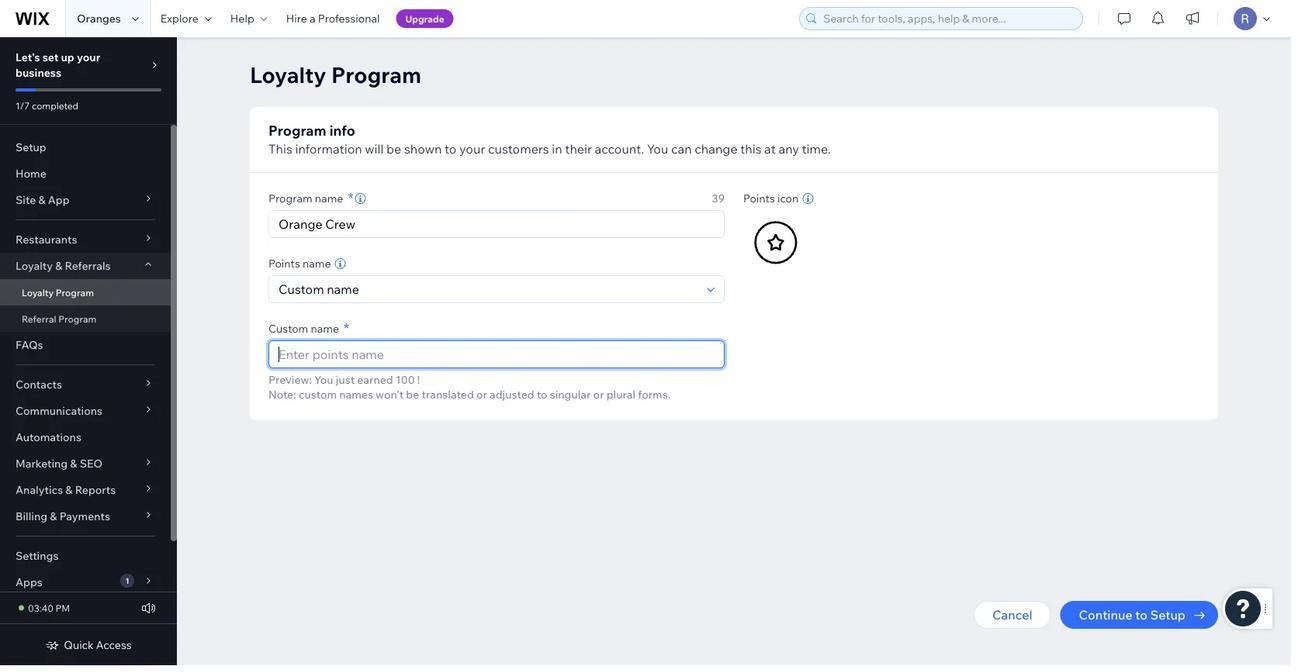 Task type: vqa. For each thing, say whether or not it's contained in the screenshot.
Appleleeblog Not Published
no



Task type: locate. For each thing, give the bounding box(es) containing it.
at
[[764, 141, 776, 157]]

1/7
[[16, 100, 30, 111]]

your inside "let's set up your business"
[[77, 50, 100, 64]]

1 horizontal spatial you
[[647, 141, 668, 157]]

you left can
[[647, 141, 668, 157]]

time.
[[802, 141, 831, 157]]

your left customers
[[459, 141, 485, 157]]

0 horizontal spatial you
[[314, 373, 333, 387]]

or left adjusted
[[476, 388, 487, 401]]

1 horizontal spatial to
[[537, 388, 547, 401]]

to inside button
[[1135, 608, 1148, 623]]

continue to setup button
[[1060, 601, 1218, 629]]

earned
[[357, 373, 393, 387]]

0 vertical spatial be
[[386, 141, 401, 157]]

name inside custom name *
[[311, 322, 339, 336]]

setup right the continue
[[1150, 608, 1186, 623]]

program down loyalty program link
[[58, 313, 97, 325]]

or
[[476, 388, 487, 401], [593, 388, 604, 401]]

loyalty program inside sidebar element
[[22, 287, 94, 298]]

2 or from the left
[[593, 388, 604, 401]]

loyalty for loyalty program link
[[22, 287, 54, 298]]

2 vertical spatial name
[[311, 322, 339, 336]]

* up just
[[344, 319, 349, 337]]

custom
[[299, 388, 337, 401]]

a
[[310, 12, 315, 25]]

loyalty program down hire a professional link
[[250, 61, 421, 88]]

setup
[[16, 140, 46, 154], [1150, 608, 1186, 623]]

settings link
[[0, 543, 171, 570]]

you
[[647, 141, 668, 157], [314, 373, 333, 387]]

singular
[[550, 388, 591, 401]]

to left singular
[[537, 388, 547, 401]]

0 vertical spatial your
[[77, 50, 100, 64]]

your
[[77, 50, 100, 64], [459, 141, 485, 157]]

!
[[417, 373, 420, 387]]

be right will
[[386, 141, 401, 157]]

help button
[[221, 0, 277, 37]]

& right site
[[38, 193, 45, 207]]

referrals
[[65, 259, 111, 273]]

name
[[315, 192, 343, 205], [303, 257, 331, 270], [311, 322, 339, 336]]

1 vertical spatial be
[[406, 388, 419, 401]]

to right shown at the top left of the page
[[445, 141, 457, 157]]

loyalty up the referral
[[22, 287, 54, 298]]

loyalty inside dropdown button
[[16, 259, 53, 273]]

their
[[565, 141, 592, 157]]

1 horizontal spatial points
[[743, 192, 775, 205]]

& right billing
[[50, 510, 57, 523]]

0 horizontal spatial to
[[445, 141, 457, 157]]

program info this information will be shown to your customers in their account. you can change this at any time.
[[268, 121, 831, 157]]

1
[[125, 576, 129, 586]]

program up this
[[268, 121, 326, 139]]

program down loyalty & referrals dropdown button
[[56, 287, 94, 298]]

1 or from the left
[[476, 388, 487, 401]]

2 vertical spatial to
[[1135, 608, 1148, 623]]

0 vertical spatial loyalty program
[[250, 61, 421, 88]]

0 horizontal spatial setup
[[16, 140, 46, 154]]

& for analytics
[[65, 483, 73, 497]]

name for points name
[[303, 257, 331, 270]]

setup inside sidebar element
[[16, 140, 46, 154]]

1 vertical spatial *
[[344, 319, 349, 337]]

1 vertical spatial points
[[268, 257, 300, 270]]

loyalty program
[[250, 61, 421, 88], [22, 287, 94, 298]]

1 vertical spatial to
[[537, 388, 547, 401]]

& for marketing
[[70, 457, 77, 471]]

set
[[42, 50, 58, 64]]

name up custom name *
[[303, 257, 331, 270]]

1 vertical spatial you
[[314, 373, 333, 387]]

shown
[[404, 141, 442, 157]]

account.
[[595, 141, 644, 157]]

*
[[348, 189, 354, 206], [344, 319, 349, 337]]

1 vertical spatial loyalty
[[16, 259, 53, 273]]

1 horizontal spatial or
[[593, 388, 604, 401]]

0 horizontal spatial points
[[268, 257, 300, 270]]

setup up home
[[16, 140, 46, 154]]

program down this
[[268, 192, 312, 205]]

0 vertical spatial points
[[743, 192, 775, 205]]

you up "custom"
[[314, 373, 333, 387]]

reports
[[75, 483, 116, 497]]

1 vertical spatial loyalty program
[[22, 287, 94, 298]]

this
[[268, 141, 292, 157]]

will
[[365, 141, 384, 157]]

03:40 pm
[[28, 603, 70, 614]]

business
[[16, 66, 61, 80]]

to right the continue
[[1135, 608, 1148, 623]]

access
[[96, 639, 132, 652]]

* for program name *
[[348, 189, 354, 206]]

be down '!'
[[406, 388, 419, 401]]

0 vertical spatial *
[[348, 189, 354, 206]]

points up custom
[[268, 257, 300, 270]]

home link
[[0, 161, 171, 187]]

forms.
[[638, 388, 671, 401]]

& left the referrals
[[55, 259, 62, 273]]

1 horizontal spatial your
[[459, 141, 485, 157]]

loyalty down hire
[[250, 61, 326, 88]]

continue to setup
[[1079, 608, 1186, 623]]

to inside preview: you just earned 100 ! note: custom names won't be translated or adjusted to singular or plural forms.
[[537, 388, 547, 401]]

1 vertical spatial setup
[[1150, 608, 1186, 623]]

quick access button
[[45, 639, 132, 653]]

icon
[[777, 192, 799, 205]]

2 vertical spatial loyalty
[[22, 287, 54, 298]]

0 horizontal spatial or
[[476, 388, 487, 401]]

plural
[[607, 388, 636, 401]]

1 horizontal spatial be
[[406, 388, 419, 401]]

custom name *
[[268, 319, 349, 337]]

0 vertical spatial setup
[[16, 140, 46, 154]]

name down information
[[315, 192, 343, 205]]

& left reports
[[65, 483, 73, 497]]

&
[[38, 193, 45, 207], [55, 259, 62, 273], [70, 457, 77, 471], [65, 483, 73, 497], [50, 510, 57, 523]]

help
[[230, 12, 254, 25]]

your right up
[[77, 50, 100, 64]]

1 horizontal spatial loyalty program
[[250, 61, 421, 88]]

* down information
[[348, 189, 354, 206]]

0 horizontal spatial loyalty program
[[22, 287, 94, 298]]

0 horizontal spatial be
[[386, 141, 401, 157]]

loyalty & referrals button
[[0, 253, 171, 279]]

0 vertical spatial to
[[445, 141, 457, 157]]

1 vertical spatial name
[[303, 257, 331, 270]]

1 horizontal spatial setup
[[1150, 608, 1186, 623]]

be
[[386, 141, 401, 157], [406, 388, 419, 401]]

sidebar element
[[0, 37, 177, 667]]

or left plural
[[593, 388, 604, 401]]

name right custom
[[311, 322, 339, 336]]

apps
[[16, 576, 42, 589]]

loyalty
[[250, 61, 326, 88], [16, 259, 53, 273], [22, 287, 54, 298]]

up
[[61, 50, 74, 64]]

program
[[331, 61, 421, 88], [268, 121, 326, 139], [268, 192, 312, 205], [56, 287, 94, 298], [58, 313, 97, 325]]

be inside program info this information will be shown to your customers in their account. you can change this at any time.
[[386, 141, 401, 157]]

0 vertical spatial you
[[647, 141, 668, 157]]

change
[[695, 141, 738, 157]]

0 horizontal spatial your
[[77, 50, 100, 64]]

points
[[743, 192, 775, 205], [268, 257, 300, 270]]

just
[[336, 373, 355, 387]]

& left seo
[[70, 457, 77, 471]]

analytics & reports
[[16, 483, 116, 497]]

customers
[[488, 141, 549, 157]]

you inside preview: you just earned 100 ! note: custom names won't be translated or adjusted to singular or plural forms.
[[314, 373, 333, 387]]

preview: you just earned 100 ! note: custom names won't be translated or adjusted to singular or plural forms.
[[268, 373, 671, 401]]

upgrade
[[405, 13, 444, 24]]

loyalty down restaurants
[[16, 259, 53, 273]]

to
[[445, 141, 457, 157], [537, 388, 547, 401], [1135, 608, 1148, 623]]

you inside program info this information will be shown to your customers in their account. you can change this at any time.
[[647, 141, 668, 157]]

points left icon
[[743, 192, 775, 205]]

translated
[[422, 388, 474, 401]]

0 vertical spatial name
[[315, 192, 343, 205]]

payments
[[59, 510, 110, 523]]

2 horizontal spatial to
[[1135, 608, 1148, 623]]

program inside referral program link
[[58, 313, 97, 325]]

professional
[[318, 12, 380, 25]]

app
[[48, 193, 70, 207]]

setup link
[[0, 134, 171, 161]]

name inside program name *
[[315, 192, 343, 205]]

program inside program name *
[[268, 192, 312, 205]]

upgrade button
[[396, 9, 454, 28]]

program inside program info this information will be shown to your customers in their account. you can change this at any time.
[[268, 121, 326, 139]]

cancel
[[992, 608, 1032, 623]]

quick access
[[64, 639, 132, 652]]

billing
[[16, 510, 47, 523]]

billing & payments
[[16, 510, 110, 523]]

analytics & reports button
[[0, 477, 171, 504]]

automations
[[16, 431, 81, 444]]

1 vertical spatial your
[[459, 141, 485, 157]]

loyalty program up referral program
[[22, 287, 94, 298]]

communications
[[16, 404, 102, 418]]

& inside dropdown button
[[55, 259, 62, 273]]

name for program name *
[[315, 192, 343, 205]]



Task type: describe. For each thing, give the bounding box(es) containing it.
Points name field
[[274, 276, 702, 303]]

home
[[16, 167, 46, 180]]

contacts button
[[0, 372, 171, 398]]

cancel button
[[974, 601, 1051, 629]]

quick
[[64, 639, 94, 652]]

1/7 completed
[[16, 100, 78, 111]]

faqs link
[[0, 332, 171, 358]]

restaurants
[[16, 233, 77, 246]]

03:40
[[28, 603, 53, 614]]

hire
[[286, 12, 307, 25]]

name for custom name *
[[311, 322, 339, 336]]

to inside program info this information will be shown to your customers in their account. you can change this at any time.
[[445, 141, 457, 157]]

settings
[[16, 549, 59, 563]]

communications button
[[0, 398, 171, 424]]

info
[[330, 121, 355, 139]]

contacts
[[16, 378, 62, 391]]

marketing & seo
[[16, 457, 103, 471]]

site & app button
[[0, 187, 171, 213]]

points name
[[268, 257, 331, 270]]

information
[[295, 141, 362, 157]]

won't
[[376, 388, 404, 401]]

referral
[[22, 313, 56, 325]]

Custom name text field
[[274, 341, 719, 368]]

points icon
[[743, 192, 799, 205]]

site & app
[[16, 193, 70, 207]]

site
[[16, 193, 36, 207]]

explore
[[161, 12, 198, 25]]

39
[[712, 192, 725, 205]]

automations link
[[0, 424, 171, 451]]

program inside loyalty program link
[[56, 287, 94, 298]]

note:
[[268, 388, 296, 401]]

names
[[339, 388, 373, 401]]

& for loyalty
[[55, 259, 62, 273]]

Search for tools, apps, help & more... field
[[819, 8, 1078, 29]]

program name *
[[268, 189, 354, 206]]

marketing
[[16, 457, 68, 471]]

referral program
[[22, 313, 97, 325]]

points for 39
[[743, 192, 775, 205]]

points for *
[[268, 257, 300, 270]]

your inside program info this information will be shown to your customers in their account. you can change this at any time.
[[459, 141, 485, 157]]

referral program link
[[0, 306, 171, 332]]

can
[[671, 141, 692, 157]]

oranges
[[77, 12, 121, 25]]

analytics
[[16, 483, 63, 497]]

0 vertical spatial loyalty
[[250, 61, 326, 88]]

this
[[740, 141, 762, 157]]

be inside preview: you just earned 100 ! note: custom names won't be translated or adjusted to singular or plural forms.
[[406, 388, 419, 401]]

seo
[[80, 457, 103, 471]]

any
[[779, 141, 799, 157]]

completed
[[32, 100, 78, 111]]

in
[[552, 141, 562, 157]]

program down professional at the top
[[331, 61, 421, 88]]

Program name text field
[[274, 211, 719, 237]]

* for custom name *
[[344, 319, 349, 337]]

billing & payments button
[[0, 504, 171, 530]]

100
[[396, 373, 415, 387]]

let's set up your business
[[16, 50, 100, 80]]

marketing & seo button
[[0, 451, 171, 477]]

adjusted
[[490, 388, 534, 401]]

restaurants button
[[0, 227, 171, 253]]

preview:
[[268, 373, 312, 387]]

faqs
[[16, 338, 43, 352]]

& for billing
[[50, 510, 57, 523]]

custom
[[268, 322, 308, 336]]

pm
[[56, 603, 70, 614]]

loyalty for loyalty & referrals dropdown button
[[16, 259, 53, 273]]

hire a professional
[[286, 12, 380, 25]]

& for site
[[38, 193, 45, 207]]

let's
[[16, 50, 40, 64]]

continue
[[1079, 608, 1133, 623]]

setup inside button
[[1150, 608, 1186, 623]]

hire a professional link
[[277, 0, 389, 37]]



